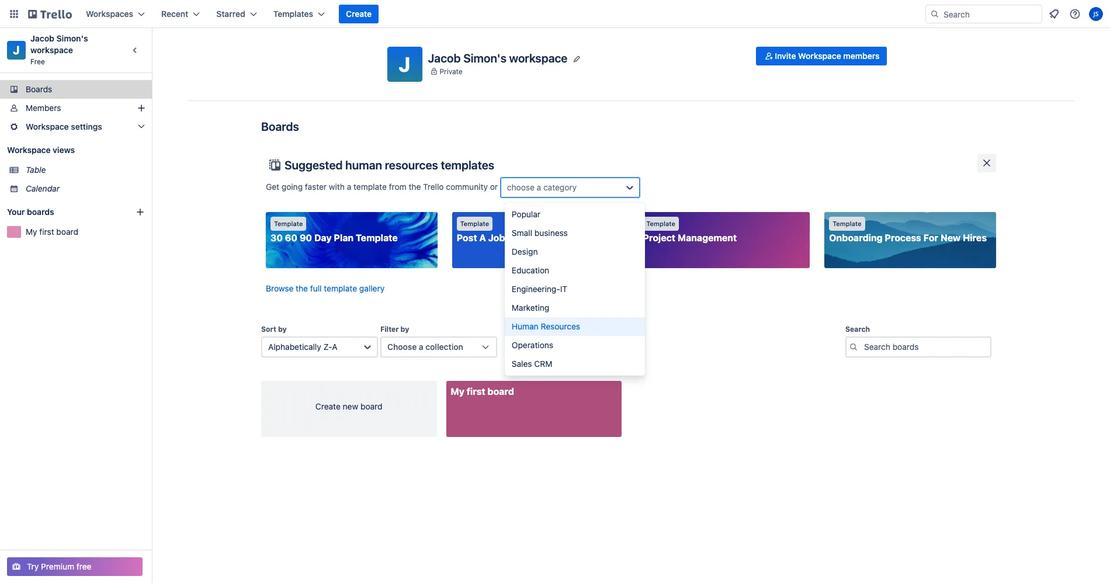 Task type: vqa. For each thing, say whether or not it's contained in the screenshot.
2nd sm icon from the right
no



Task type: locate. For each thing, give the bounding box(es) containing it.
a for choose a category
[[537, 182, 541, 192]]

a
[[347, 182, 351, 191], [537, 182, 541, 192], [419, 342, 423, 352]]

my
[[26, 227, 37, 237], [451, 386, 464, 397]]

1 horizontal spatial by
[[401, 325, 409, 334]]

faster
[[305, 182, 327, 191]]

sort
[[261, 325, 276, 334]]

1 vertical spatial my first board
[[451, 386, 514, 397]]

simon's
[[56, 33, 88, 43], [463, 51, 507, 65]]

template inside the template onboarding process for new hires
[[833, 220, 862, 227]]

recent
[[161, 9, 188, 19]]

starred
[[216, 9, 245, 19]]

workspace right invite
[[798, 51, 841, 61]]

0 horizontal spatial jacob
[[30, 33, 54, 43]]

boards up members
[[26, 84, 52, 94]]

1 horizontal spatial simon's
[[463, 51, 507, 65]]

add board image
[[136, 207, 145, 217]]

from
[[389, 182, 406, 191]]

by
[[278, 325, 287, 334], [401, 325, 409, 334]]

template for onboarding
[[833, 220, 862, 227]]

filter by
[[380, 325, 409, 334]]

Search text field
[[845, 337, 991, 358]]

1 horizontal spatial first
[[467, 386, 485, 397]]

0 horizontal spatial create
[[315, 401, 341, 411]]

the right from on the top
[[409, 182, 421, 191]]

settings
[[71, 122, 102, 131]]

0 horizontal spatial the
[[296, 283, 308, 293]]

template right full
[[324, 283, 357, 293]]

jacob
[[30, 33, 54, 43], [428, 51, 461, 65]]

engineering-it
[[512, 284, 567, 294]]

1 horizontal spatial a
[[419, 342, 423, 352]]

community
[[446, 182, 488, 191]]

a
[[479, 233, 486, 243], [332, 342, 337, 352]]

1 vertical spatial template
[[324, 283, 357, 293]]

j left jacob simon's workspace free
[[13, 43, 20, 57]]

0 vertical spatial my
[[26, 227, 37, 237]]

workspace inside jacob simon's workspace free
[[30, 45, 73, 55]]

business
[[534, 228, 568, 238]]

2 horizontal spatial board
[[488, 386, 514, 397]]

board down sales
[[488, 386, 514, 397]]

marketing
[[512, 303, 549, 313]]

0 horizontal spatial my first board
[[26, 227, 78, 237]]

board
[[56, 227, 78, 237], [488, 386, 514, 397], [360, 401, 382, 411]]

my first board down sales
[[451, 386, 514, 397]]

first
[[39, 227, 54, 237], [467, 386, 485, 397]]

going
[[282, 182, 303, 191]]

1 horizontal spatial jacob
[[428, 51, 461, 65]]

workspace navigation collapse icon image
[[127, 42, 144, 58]]

premium
[[41, 561, 74, 571]]

members link
[[0, 99, 152, 117]]

create
[[346, 9, 372, 19], [315, 401, 341, 411]]

j left private
[[399, 52, 410, 76]]

0 horizontal spatial boards
[[26, 84, 52, 94]]

1 vertical spatial boards
[[261, 120, 299, 133]]

first down choose a collection button
[[467, 386, 485, 397]]

by right filter
[[401, 325, 409, 334]]

30
[[271, 233, 283, 243]]

2 horizontal spatial a
[[537, 182, 541, 192]]

template onboarding process for new hires
[[829, 220, 987, 243]]

board down your boards with 1 items element
[[56, 227, 78, 237]]

boards up suggested
[[261, 120, 299, 133]]

workspace down primary element
[[509, 51, 568, 65]]

0 horizontal spatial simon's
[[56, 33, 88, 43]]

0 vertical spatial first
[[39, 227, 54, 237]]

collection
[[426, 342, 463, 352]]

1 horizontal spatial my
[[451, 386, 464, 397]]

1 horizontal spatial the
[[409, 182, 421, 191]]

members
[[843, 51, 880, 61]]

templates button
[[266, 5, 332, 23]]

0 horizontal spatial by
[[278, 325, 287, 334]]

workspace for views
[[7, 145, 51, 155]]

your boards with 1 items element
[[7, 205, 118, 219]]

0 horizontal spatial first
[[39, 227, 54, 237]]

0 vertical spatial a
[[479, 233, 486, 243]]

a for post
[[479, 233, 486, 243]]

jacob inside jacob simon's workspace free
[[30, 33, 54, 43]]

job
[[488, 233, 505, 243]]

jacob up private
[[428, 51, 461, 65]]

suggested
[[285, 158, 343, 172]]

board right the new
[[360, 401, 382, 411]]

workspace inside workspace settings dropdown button
[[26, 122, 69, 131]]

small
[[512, 228, 532, 238]]

template up onboarding
[[833, 220, 862, 227]]

invite
[[775, 51, 796, 61]]

1 horizontal spatial boards
[[261, 120, 299, 133]]

1 by from the left
[[278, 325, 287, 334]]

a inside template post a job [hiring process]
[[479, 233, 486, 243]]

1 horizontal spatial a
[[479, 233, 486, 243]]

template down human
[[354, 182, 387, 191]]

template project management
[[643, 220, 737, 243]]

boards
[[26, 84, 52, 94], [261, 120, 299, 133]]

simon's for jacob simon's workspace free
[[56, 33, 88, 43]]

the
[[409, 182, 421, 191], [296, 283, 308, 293]]

1 horizontal spatial j
[[399, 52, 410, 76]]

template inside template post a job [hiring process]
[[460, 220, 489, 227]]

create inside button
[[346, 9, 372, 19]]

jacob simon's workspace free
[[30, 33, 90, 66]]

my first board
[[26, 227, 78, 237], [451, 386, 514, 397]]

workspace up free
[[30, 45, 73, 55]]

the left full
[[296, 283, 308, 293]]

recent button
[[154, 5, 207, 23]]

onboarding
[[829, 233, 883, 243]]

0 horizontal spatial a
[[332, 342, 337, 352]]

0 horizontal spatial my
[[26, 227, 37, 237]]

1 horizontal spatial my first board
[[451, 386, 514, 397]]

my first board down your boards with 1 items element
[[26, 227, 78, 237]]

a left 'job'
[[479, 233, 486, 243]]

my down your boards
[[26, 227, 37, 237]]

suggested human resources templates
[[285, 158, 494, 172]]

new
[[343, 401, 358, 411]]

template
[[354, 182, 387, 191], [324, 283, 357, 293]]

my first board link down sales crm
[[446, 381, 622, 437]]

workspace for jacob simon's workspace free
[[30, 45, 73, 55]]

alphabetically z-a
[[268, 342, 337, 352]]

first down boards
[[39, 227, 54, 237]]

by for filter by
[[401, 325, 409, 334]]

1 vertical spatial create
[[315, 401, 341, 411]]

1 vertical spatial a
[[332, 342, 337, 352]]

boards
[[27, 207, 54, 217]]

plan
[[334, 233, 354, 243]]

z-
[[323, 342, 332, 352]]

1 vertical spatial simon's
[[463, 51, 507, 65]]

template up post
[[460, 220, 489, 227]]

template up project
[[646, 220, 675, 227]]

my first board link down your boards with 1 items element
[[26, 226, 145, 238]]

simon's inside jacob simon's workspace free
[[56, 33, 88, 43]]

2 vertical spatial board
[[360, 401, 382, 411]]

small business
[[512, 228, 568, 238]]

1 vertical spatial my first board link
[[446, 381, 622, 437]]

0 horizontal spatial workspace
[[30, 45, 73, 55]]

starred button
[[209, 5, 264, 23]]

browse the full template gallery
[[266, 283, 385, 293]]

human
[[345, 158, 382, 172]]

browse
[[266, 283, 294, 293]]

workspace up table
[[7, 145, 51, 155]]

1 horizontal spatial workspace
[[509, 51, 568, 65]]

invite workspace members
[[775, 51, 880, 61]]

workspace down members
[[26, 122, 69, 131]]

my down collection
[[451, 386, 464, 397]]

2 vertical spatial workspace
[[7, 145, 51, 155]]

design
[[512, 247, 538, 256]]

0 vertical spatial workspace
[[798, 51, 841, 61]]

my first board link
[[26, 226, 145, 238], [446, 381, 622, 437]]

0 horizontal spatial j
[[13, 43, 20, 57]]

jacob up free
[[30, 33, 54, 43]]

it
[[560, 284, 567, 294]]

management
[[678, 233, 737, 243]]

sm image
[[763, 50, 775, 62]]

workspace
[[798, 51, 841, 61], [26, 122, 69, 131], [7, 145, 51, 155]]

a inside button
[[419, 342, 423, 352]]

a right alphabetically
[[332, 342, 337, 352]]

jacob simon's workspace link
[[30, 33, 90, 55]]

j
[[13, 43, 20, 57], [399, 52, 410, 76]]

1 horizontal spatial create
[[346, 9, 372, 19]]

0 vertical spatial my first board link
[[26, 226, 145, 238]]

1 vertical spatial workspace
[[26, 122, 69, 131]]

table link
[[26, 164, 145, 176]]

filter
[[380, 325, 399, 334]]

calendar
[[26, 183, 60, 193]]

0 notifications image
[[1047, 7, 1061, 21]]

template up 60
[[274, 220, 303, 227]]

0 vertical spatial create
[[346, 9, 372, 19]]

1 vertical spatial jacob
[[428, 51, 461, 65]]

0 vertical spatial simon's
[[56, 33, 88, 43]]

j inside button
[[399, 52, 410, 76]]

0 horizontal spatial my first board link
[[26, 226, 145, 238]]

0 vertical spatial the
[[409, 182, 421, 191]]

2 by from the left
[[401, 325, 409, 334]]

0 vertical spatial jacob
[[30, 33, 54, 43]]

0 horizontal spatial board
[[56, 227, 78, 237]]

search image
[[930, 9, 939, 19]]

Search field
[[939, 5, 1042, 23]]

by right sort on the bottom left of the page
[[278, 325, 287, 334]]

template inside template project management
[[646, 220, 675, 227]]

j for the j link
[[13, 43, 20, 57]]



Task type: describe. For each thing, give the bounding box(es) containing it.
human resources
[[512, 321, 580, 331]]

create button
[[339, 5, 379, 23]]

search
[[845, 325, 870, 334]]

workspaces button
[[79, 5, 152, 23]]

j button
[[387, 47, 422, 82]]

free
[[30, 57, 45, 66]]

90
[[300, 233, 312, 243]]

1 horizontal spatial board
[[360, 401, 382, 411]]

1 vertical spatial first
[[467, 386, 485, 397]]

workspace for jacob simon's workspace
[[509, 51, 568, 65]]

0 vertical spatial boards
[[26, 84, 52, 94]]

choose a category
[[507, 182, 577, 192]]

calendar link
[[26, 183, 145, 195]]

templates
[[273, 9, 313, 19]]

a for z-
[[332, 342, 337, 352]]

sales
[[512, 359, 532, 369]]

jacob simon (jacobsimon16) image
[[1089, 7, 1103, 21]]

create new board
[[315, 401, 382, 411]]

template 30 60 90 day plan template
[[271, 220, 398, 243]]

j link
[[7, 41, 26, 60]]

get going faster with a template from the trello community or
[[266, 182, 500, 191]]

new
[[941, 233, 961, 243]]

1 vertical spatial board
[[488, 386, 514, 397]]

60
[[285, 233, 297, 243]]

template post a job [hiring process]
[[457, 220, 581, 243]]

workspace views
[[7, 145, 75, 155]]

try premium free
[[27, 561, 91, 571]]

browse the full template gallery link
[[266, 283, 385, 293]]

primary element
[[0, 0, 1110, 28]]

free
[[76, 561, 91, 571]]

1 vertical spatial the
[[296, 283, 308, 293]]

workspace settings button
[[0, 117, 152, 136]]

crm
[[534, 359, 552, 369]]

create for create new board
[[315, 401, 341, 411]]

resources
[[385, 158, 438, 172]]

sales crm
[[512, 359, 552, 369]]

engineering-
[[512, 284, 560, 294]]

category
[[543, 182, 577, 192]]

for
[[923, 233, 938, 243]]

day
[[314, 233, 332, 243]]

private
[[440, 67, 463, 76]]

try premium free button
[[7, 557, 143, 576]]

j for j button
[[399, 52, 410, 76]]

by for sort by
[[278, 325, 287, 334]]

table
[[26, 165, 46, 175]]

open information menu image
[[1069, 8, 1081, 20]]

jacob simon's workspace
[[428, 51, 568, 65]]

invite workspace members button
[[756, 47, 887, 65]]

choose a collection
[[387, 342, 463, 352]]

project
[[643, 233, 675, 243]]

popular
[[512, 209, 540, 219]]

create for create
[[346, 9, 372, 19]]

0 vertical spatial board
[[56, 227, 78, 237]]

1 horizontal spatial my first board link
[[446, 381, 622, 437]]

post
[[457, 233, 477, 243]]

workspace inside invite workspace members button
[[798, 51, 841, 61]]

choose
[[507, 182, 535, 192]]

a for choose a collection
[[419, 342, 423, 352]]

process
[[885, 233, 921, 243]]

0 horizontal spatial a
[[347, 182, 351, 191]]

hires
[[963, 233, 987, 243]]

try
[[27, 561, 39, 571]]

0 vertical spatial template
[[354, 182, 387, 191]]

1 vertical spatial my
[[451, 386, 464, 397]]

gallery
[[359, 283, 385, 293]]

template for post
[[460, 220, 489, 227]]

boards link
[[0, 80, 152, 99]]

workspace for settings
[[26, 122, 69, 131]]

operations
[[512, 340, 553, 350]]

trello
[[423, 182, 444, 191]]

views
[[53, 145, 75, 155]]

process]
[[541, 233, 581, 243]]

template for 30
[[274, 220, 303, 227]]

or
[[490, 182, 498, 191]]

simon's for jacob simon's workspace
[[463, 51, 507, 65]]

members
[[26, 103, 61, 113]]

alphabetically
[[268, 342, 321, 352]]

template for project
[[646, 220, 675, 227]]

jacob for jacob simon's workspace
[[428, 51, 461, 65]]

workspaces
[[86, 9, 133, 19]]

back to home image
[[28, 5, 72, 23]]

resources
[[541, 321, 580, 331]]

template right plan
[[356, 233, 398, 243]]

education
[[512, 265, 549, 275]]

choose
[[387, 342, 417, 352]]

jacob for jacob simon's workspace free
[[30, 33, 54, 43]]

full
[[310, 283, 322, 293]]

templates
[[441, 158, 494, 172]]

0 vertical spatial my first board
[[26, 227, 78, 237]]

your
[[7, 207, 25, 217]]

your boards
[[7, 207, 54, 217]]

human
[[512, 321, 538, 331]]

workspace settings
[[26, 122, 102, 131]]

choose a collection button
[[380, 337, 497, 358]]

get
[[266, 182, 279, 191]]

[hiring
[[507, 233, 539, 243]]



